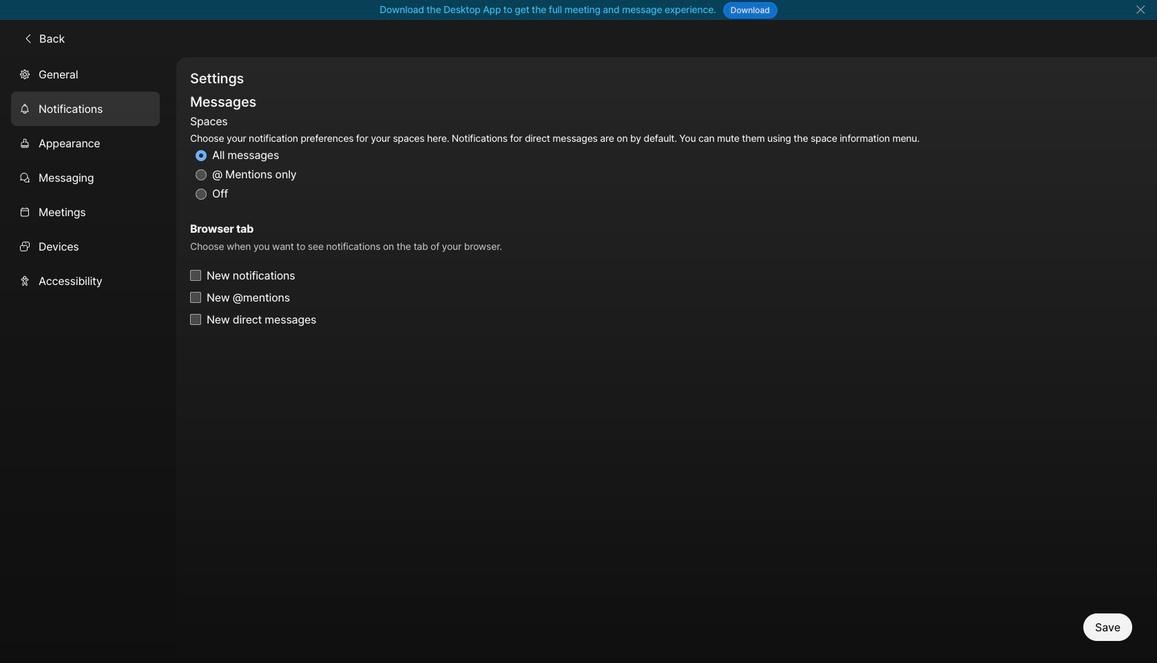 Task type: describe. For each thing, give the bounding box(es) containing it.
messaging tab
[[11, 160, 160, 195]]

Off radio
[[196, 189, 207, 200]]

All messages radio
[[196, 150, 207, 161]]

meetings tab
[[11, 195, 160, 229]]



Task type: locate. For each thing, give the bounding box(es) containing it.
settings navigation
[[0, 57, 176, 664]]

notifications tab
[[11, 91, 160, 126]]

devices tab
[[11, 229, 160, 264]]

general tab
[[11, 57, 160, 91]]

cancel_16 image
[[1136, 4, 1147, 15]]

@ Mentions only radio
[[196, 170, 207, 181]]

appearance tab
[[11, 126, 160, 160]]

accessibility tab
[[11, 264, 160, 298]]

option group
[[190, 112, 920, 204]]



Task type: vqa. For each thing, say whether or not it's contained in the screenshot.
off "radio" on the top left of the page
yes



